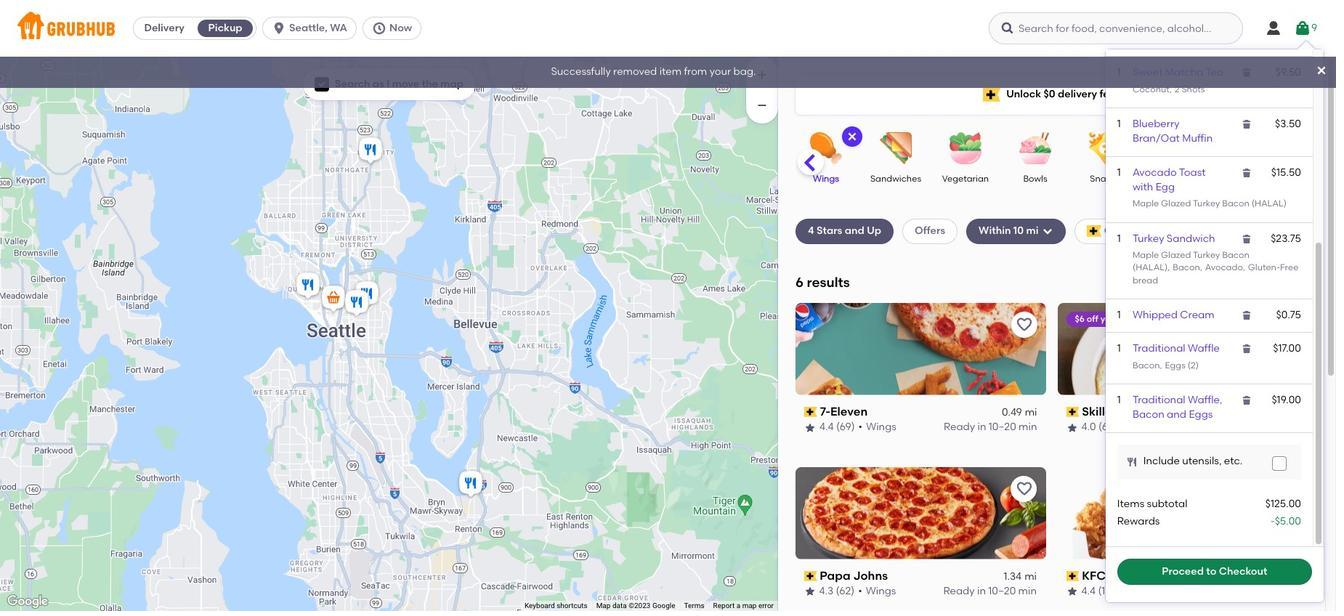 Task type: vqa. For each thing, say whether or not it's contained in the screenshot.


Task type: locate. For each thing, give the bounding box(es) containing it.
4.3 (62)
[[820, 585, 855, 598]]

save this restaurant image left $6
[[1016, 316, 1033, 334]]

7 1 from the top
[[1118, 394, 1122, 406]]

maple glazed turkey bacon (halal) up "open"
[[1133, 199, 1287, 209]]

(2)
[[1188, 360, 1199, 370]]

save this restaurant button
[[1012, 312, 1038, 338], [1274, 312, 1300, 338], [1012, 476, 1038, 502], [1274, 476, 1300, 502]]

2 subscription pass image from the top
[[1067, 571, 1080, 582]]

removed
[[614, 66, 657, 78]]

0 horizontal spatial your
[[710, 66, 731, 78]]

• down "diner"
[[1127, 421, 1131, 434]]

3 1 from the top
[[1118, 166, 1122, 179]]

ready in 10–20 min
[[944, 421, 1038, 434], [1206, 421, 1300, 434], [944, 585, 1038, 598], [1206, 585, 1300, 598]]

min for diner
[[1281, 421, 1300, 434]]

waffle
[[1189, 343, 1221, 355]]

1 subscription pass image from the top
[[1067, 407, 1080, 417]]

0 vertical spatial maple
[[1133, 199, 1160, 209]]

glazed down egg at the top right of the page
[[1162, 199, 1192, 209]]

unlock
[[1007, 88, 1042, 100]]

subscription pass image left kfc
[[1067, 571, 1080, 582]]

5 1 from the top
[[1118, 309, 1122, 321]]

star icon image for skillet
[[1067, 422, 1078, 434]]

1 left turkey sandwich
[[1118, 232, 1122, 245]]

search
[[335, 78, 370, 90]]

©2023
[[629, 602, 651, 610]]

1 horizontal spatial (halal)
[[1252, 199, 1287, 209]]

subscription pass image for skillet diner @ capitol hill
[[1067, 407, 1080, 417]]

eggs down waffle,
[[1190, 409, 1214, 421]]

subscription pass image for kfc
[[1067, 571, 1080, 582]]

• wings down the johns
[[859, 585, 897, 598]]

svg image
[[372, 21, 387, 36], [1317, 65, 1328, 76], [1242, 67, 1253, 79], [1242, 310, 1253, 321], [1242, 395, 1253, 406], [1127, 456, 1138, 468]]

maple up "bread"
[[1133, 250, 1160, 260]]

coconut 2 shots
[[1133, 84, 1206, 94]]

4.4 down 7-
[[820, 421, 834, 434]]

1.34
[[1005, 571, 1023, 583]]

ready in 10–20 min for eleven
[[944, 421, 1038, 434]]

star icon image left the 4.0
[[1067, 422, 1078, 434]]

0 horizontal spatial map
[[441, 78, 464, 90]]

min for eleven
[[1019, 421, 1038, 434]]

0.49
[[1002, 406, 1023, 419]]

svg image up wraps image
[[1242, 119, 1253, 130]]

$15+
[[1158, 314, 1176, 324]]

open now (10:33am)
[[1189, 225, 1293, 237]]

delivery
[[1058, 88, 1098, 100]]

• wings
[[859, 421, 897, 434], [1127, 421, 1165, 434], [859, 585, 897, 598], [1131, 585, 1169, 598]]

save this restaurant image
[[1016, 316, 1033, 334], [1278, 316, 1295, 334], [1278, 480, 1295, 498]]

$3.50
[[1276, 118, 1302, 130]]

$19.00
[[1272, 394, 1302, 406]]

0 horizontal spatial and
[[845, 225, 865, 237]]

-
[[1271, 515, 1276, 528]]

• wings right (69)
[[859, 421, 897, 434]]

from
[[684, 66, 708, 78]]

1 up fees
[[1118, 66, 1122, 79]]

(halal) up (10:33am)
[[1252, 199, 1287, 209]]

0 vertical spatial now
[[390, 22, 412, 34]]

0 vertical spatial maple glazed turkey bacon (halal)
[[1133, 199, 1287, 209]]

10
[[1014, 225, 1024, 237]]

skillet diner @ capitol hill
[[1083, 405, 1232, 419]]

min down 0.78 mi
[[1281, 421, 1300, 434]]

traditional inside traditional waffle, bacon and eggs
[[1133, 394, 1186, 406]]

• wings right the (1806)
[[1131, 585, 1169, 598]]

svg image inside "now" button
[[372, 21, 387, 36]]

10–20 for diner
[[1251, 421, 1279, 434]]

save this restaurant image
[[1016, 480, 1033, 498]]

i
[[387, 78, 390, 90]]

4 stars and up
[[808, 225, 882, 237]]

luciano's pizza & pasta (lake city way ne) image
[[356, 135, 385, 167]]

$9.50
[[1276, 66, 1302, 79]]

1 for sweet matcha tea
[[1118, 66, 1122, 79]]

mi right 0.49 at right bottom
[[1025, 406, 1038, 419]]

map right a
[[743, 602, 757, 610]]

turkey up "open"
[[1194, 199, 1221, 209]]

to
[[1207, 565, 1217, 578]]

1 vertical spatial 4.4
[[1082, 585, 1096, 598]]

and right @ at the bottom of page
[[1168, 409, 1187, 421]]

ready in 10–20 min down 0.49 at right bottom
[[944, 421, 1038, 434]]

skillet diner @ capitol hill logo image
[[1058, 303, 1309, 395]]

1.34 mi
[[1005, 571, 1038, 583]]

ready
[[944, 421, 976, 434], [1206, 421, 1238, 434], [944, 585, 976, 598], [1206, 585, 1238, 598]]

1 vertical spatial glazed
[[1162, 250, 1192, 260]]

• right (62)
[[859, 585, 863, 598]]

svg image inside 9 button
[[1295, 20, 1312, 37]]

now right "open"
[[1218, 225, 1241, 237]]

star icon image left 4.3
[[805, 586, 816, 598]]

1 for avocado toast with egg
[[1118, 166, 1122, 179]]

1 horizontal spatial and
[[1168, 409, 1187, 421]]

0 vertical spatial turkey
[[1194, 199, 1221, 209]]

grubhub plus flag logo image
[[984, 88, 1001, 101], [1087, 226, 1102, 237]]

save this restaurant image up the -$5.00
[[1278, 480, 1295, 498]]

(10:33am)
[[1244, 225, 1293, 237]]

• for diner
[[1127, 421, 1131, 434]]

1 1 from the top
[[1118, 66, 1122, 79]]

1 vertical spatial subscription pass image
[[805, 571, 818, 582]]

turkey up bacon avocado
[[1194, 250, 1221, 260]]

avocado down open now (10:33am)
[[1206, 263, 1244, 273]]

keyboard shortcuts
[[525, 602, 588, 610]]

eggs inside traditional waffle, bacon and eggs
[[1190, 409, 1214, 421]]

svg image up gluten-
[[1242, 233, 1253, 245]]

1 vertical spatial your
[[1101, 314, 1120, 324]]

sweet matcha tea
[[1133, 66, 1224, 79]]

min down 0.49 mi
[[1019, 421, 1038, 434]]

1 vertical spatial traditional
[[1133, 394, 1186, 406]]

min
[[1019, 421, 1038, 434], [1281, 421, 1300, 434], [1019, 585, 1038, 598], [1281, 585, 1300, 598]]

shortcuts
[[557, 602, 588, 610]]

traditional
[[1133, 343, 1186, 355], [1133, 394, 1186, 406]]

1 subscription pass image from the top
[[805, 407, 818, 417]]

svg image right wa
[[372, 21, 387, 36]]

matcha
[[1166, 66, 1204, 79]]

1 horizontal spatial 4.4
[[1082, 585, 1096, 598]]

1 vertical spatial turkey
[[1133, 232, 1165, 245]]

0 vertical spatial eggs
[[1166, 360, 1186, 370]]

0.49 mi
[[1002, 406, 1038, 419]]

terms link
[[684, 602, 705, 610]]

your right off
[[1101, 314, 1120, 324]]

ready in 10–20 min down 1.34 on the right of the page
[[944, 585, 1038, 598]]

save this restaurant image up the $17.00
[[1278, 316, 1295, 334]]

ready for diner
[[1206, 421, 1238, 434]]

• wings down "diner"
[[1127, 421, 1165, 434]]

1 vertical spatial now
[[1218, 225, 1241, 237]]

kfc logo image
[[1058, 467, 1309, 560]]

1 vertical spatial eggs
[[1190, 409, 1214, 421]]

10–20 down 1.34 on the right of the page
[[989, 585, 1017, 598]]

in for johns
[[978, 585, 987, 598]]

subscription pass image left 7-
[[805, 407, 818, 417]]

checkout
[[1220, 565, 1268, 578]]

eggs down traditional waffle link
[[1166, 360, 1186, 370]]

star icon image left 4.4 (69)
[[805, 422, 816, 434]]

etc.
[[1225, 455, 1243, 468]]

the
[[422, 78, 438, 90]]

1 horizontal spatial map
[[743, 602, 757, 610]]

1
[[1118, 66, 1122, 79], [1118, 118, 1122, 130], [1118, 166, 1122, 179], [1118, 232, 1122, 245], [1118, 309, 1122, 321], [1118, 343, 1122, 355], [1118, 394, 1122, 406]]

subscription pass image
[[1067, 407, 1080, 417], [1067, 571, 1080, 582]]

star icon image
[[805, 422, 816, 434], [1067, 422, 1078, 434], [805, 586, 816, 598], [1067, 586, 1078, 598]]

svg image left seattle,
[[272, 21, 286, 36]]

snacks
[[1091, 174, 1121, 184]]

(halal)
[[1252, 199, 1287, 209], [1133, 263, 1168, 273]]

free
[[1281, 263, 1299, 273]]

1 horizontal spatial avocado
[[1206, 263, 1244, 273]]

1 vertical spatial avocado
[[1206, 263, 1244, 273]]

wings
[[814, 174, 840, 184], [867, 421, 897, 434], [1135, 421, 1165, 434], [867, 585, 897, 598], [1139, 585, 1169, 598]]

• wings for johns
[[859, 585, 897, 598]]

mi for 7-eleven
[[1025, 406, 1038, 419]]

0 vertical spatial subscription pass image
[[1067, 407, 1080, 417]]

svg image left sandwiches image
[[847, 131, 859, 142]]

blueberry
[[1133, 118, 1180, 130]]

save this restaurant button for papa johns
[[1012, 476, 1038, 502]]

svg image up unlock
[[1001, 21, 1016, 36]]

tooltip containing 1
[[1106, 0, 1324, 603]]

0 horizontal spatial (halal)
[[1133, 263, 1168, 273]]

avocado inside "avocado toast with egg"
[[1133, 166, 1177, 179]]

2 1 from the top
[[1118, 118, 1122, 130]]

10–20 down 0.49 at right bottom
[[989, 421, 1017, 434]]

1 traditional from the top
[[1133, 343, 1186, 355]]

papa johns image
[[352, 279, 381, 311]]

svg image right 'tea'
[[1242, 67, 1253, 79]]

tooltip
[[1106, 0, 1324, 603]]

mi right 1.34 on the right of the page
[[1025, 571, 1038, 583]]

1 up snacks image
[[1118, 118, 1122, 130]]

0 vertical spatial 4.4
[[820, 421, 834, 434]]

0 vertical spatial grubhub plus flag logo image
[[984, 88, 1001, 101]]

kfc image
[[293, 270, 322, 302]]

wings right (69)
[[867, 421, 897, 434]]

1 maple from the top
[[1133, 199, 1160, 209]]

1 for turkey sandwich
[[1118, 232, 1122, 245]]

• right (69)
[[859, 421, 863, 434]]

keyboard
[[525, 602, 555, 610]]

2
[[1175, 84, 1180, 94]]

blueberry bran/oat muffin link
[[1133, 118, 1213, 145]]

svg image up $125.00
[[1276, 459, 1284, 468]]

and left up
[[845, 225, 865, 237]]

svg image
[[1266, 20, 1283, 37], [1295, 20, 1312, 37], [272, 21, 286, 36], [1001, 21, 1016, 36], [318, 80, 326, 89], [1242, 119, 1253, 130], [847, 131, 859, 142], [1242, 167, 1253, 179], [1042, 226, 1054, 237], [1242, 233, 1253, 245], [1242, 343, 1253, 355], [1276, 459, 1284, 468]]

0 horizontal spatial now
[[390, 22, 412, 34]]

0 vertical spatial and
[[845, 225, 865, 237]]

glazed down 'turkey sandwich' link
[[1162, 250, 1192, 260]]

in
[[978, 421, 987, 434], [1240, 421, 1249, 434], [978, 585, 987, 598], [1240, 585, 1249, 598]]

6 results
[[796, 274, 850, 290]]

1 vertical spatial maple glazed turkey bacon (halal)
[[1133, 250, 1250, 273]]

plus icon image
[[755, 68, 770, 82]]

map region
[[0, 0, 883, 611]]

svg image left search
[[318, 80, 326, 89]]

4.4 for 7-eleven
[[820, 421, 834, 434]]

papa johns logo image
[[796, 467, 1046, 560]]

ready in 10–20 min down 0.78
[[1206, 421, 1300, 434]]

grubhub plus flag logo image for grubhub+
[[1087, 226, 1102, 237]]

bowls image
[[1010, 132, 1061, 164]]

svg image left $0.75
[[1242, 310, 1253, 321]]

seattle, wa
[[289, 22, 347, 34]]

wings down the johns
[[867, 585, 897, 598]]

0 horizontal spatial 4.4
[[820, 421, 834, 434]]

map right the in the left top of the page
[[441, 78, 464, 90]]

now up search as i move the map
[[390, 22, 412, 34]]

maple glazed turkey bacon (halal) down sandwich
[[1133, 250, 1250, 273]]

6
[[796, 274, 804, 290]]

maple glazed turkey bacon (halal)
[[1133, 199, 1287, 209], [1133, 250, 1250, 273]]

4.3
[[820, 585, 834, 598]]

1 vertical spatial and
[[1168, 409, 1187, 421]]

1 vertical spatial maple
[[1133, 250, 1160, 260]]

4 1 from the top
[[1118, 232, 1122, 245]]

sandwiches
[[871, 174, 922, 184]]

0 vertical spatial traditional
[[1133, 343, 1186, 355]]

1 horizontal spatial your
[[1101, 314, 1120, 324]]

10–20 for eleven
[[989, 421, 1017, 434]]

save this restaurant image for kfc
[[1278, 480, 1295, 498]]

min down '1.34 mi'
[[1019, 585, 1038, 598]]

4
[[808, 225, 815, 237]]

$17.00
[[1274, 343, 1302, 355]]

subscription pass image left papa
[[805, 571, 818, 582]]

0 horizontal spatial grubhub plus flag logo image
[[984, 88, 1001, 101]]

subscription pass image left skillet
[[1067, 407, 1080, 417]]

1 maple glazed turkey bacon (halal) from the top
[[1133, 199, 1287, 209]]

seattle,
[[289, 22, 328, 34]]

eggs
[[1166, 360, 1186, 370], [1190, 409, 1214, 421]]

• wings for eleven
[[859, 421, 897, 434]]

sandwiches image
[[871, 132, 922, 164]]

0 horizontal spatial avocado
[[1133, 166, 1177, 179]]

1 left order
[[1118, 309, 1122, 321]]

0 horizontal spatial eggs
[[1166, 360, 1186, 370]]

wraps image
[[1220, 132, 1271, 164]]

move
[[392, 78, 420, 90]]

error
[[759, 602, 774, 610]]

1 horizontal spatial grubhub plus flag logo image
[[1087, 226, 1102, 237]]

• wings for diner
[[1127, 421, 1165, 434]]

gluten-
[[1249, 263, 1281, 273]]

7 eleven image
[[319, 283, 348, 315]]

wings down the skillet diner @ capitol hill
[[1135, 421, 1165, 434]]

delivery button
[[134, 17, 195, 40]]

1 horizontal spatial eggs
[[1190, 409, 1214, 421]]

grubhub plus flag logo image left unlock
[[984, 88, 1001, 101]]

min for johns
[[1019, 585, 1038, 598]]

10–20 for johns
[[989, 585, 1017, 598]]

1 vertical spatial subscription pass image
[[1067, 571, 1080, 582]]

0.78 mi
[[1265, 406, 1300, 419]]

wraps
[[1232, 174, 1259, 184]]

0 vertical spatial glazed
[[1162, 199, 1192, 209]]

avocado up egg at the top right of the page
[[1133, 166, 1177, 179]]

1 vertical spatial map
[[743, 602, 757, 610]]

successfully removed item from your bag.
[[551, 66, 756, 78]]

1 right skillet
[[1118, 394, 1122, 406]]

2 subscription pass image from the top
[[805, 571, 818, 582]]

(halal) up "bread"
[[1133, 263, 1168, 273]]

map
[[597, 602, 611, 610]]

svg image right the 10
[[1042, 226, 1054, 237]]

2 traditional from the top
[[1133, 394, 1186, 406]]

1 down snacks image
[[1118, 166, 1122, 179]]

bowls
[[1024, 174, 1048, 184]]

ready in 10–20 min for diner
[[1206, 421, 1300, 434]]

maple down with
[[1133, 199, 1160, 209]]

eleven
[[831, 405, 868, 419]]

1 vertical spatial grubhub plus flag logo image
[[1087, 226, 1102, 237]]

1 down "$6 off your order of $15+"
[[1118, 343, 1122, 355]]

now button
[[363, 17, 428, 40]]

your left bag.
[[710, 66, 731, 78]]

wa
[[330, 22, 347, 34]]

4.4 down kfc
[[1082, 585, 1096, 598]]

wings for eleven
[[867, 421, 897, 434]]

svg image up $9.50
[[1295, 20, 1312, 37]]

$0.75
[[1277, 309, 1302, 321]]

0 vertical spatial avocado
[[1133, 166, 1177, 179]]

turkey up "bread"
[[1133, 232, 1165, 245]]

within
[[979, 225, 1012, 237]]

subscription pass image
[[805, 407, 818, 417], [805, 571, 818, 582]]

0 vertical spatial subscription pass image
[[805, 407, 818, 417]]

10–20 down 0.78
[[1251, 421, 1279, 434]]

grubhub plus flag logo image for unlock $0 delivery fees
[[984, 88, 1001, 101]]

mi right 1.70
[[1288, 571, 1300, 583]]

grubhub plus flag logo image left grubhub+
[[1087, 226, 1102, 237]]

save this restaurant image for 7-eleven
[[1016, 316, 1033, 334]]

• right the (1806)
[[1131, 585, 1135, 598]]

min down 1.70 mi at the right bottom of the page
[[1281, 585, 1300, 598]]

wings for diner
[[1135, 421, 1165, 434]]

6 1 from the top
[[1118, 343, 1122, 355]]

2 vertical spatial turkey
[[1194, 250, 1221, 260]]

10–20 down 1.70
[[1251, 585, 1279, 598]]

1 vertical spatial (halal)
[[1133, 263, 1168, 273]]



Task type: describe. For each thing, give the bounding box(es) containing it.
traditional waffle, bacon and eggs
[[1133, 394, 1223, 421]]

7-eleven
[[820, 405, 868, 419]]

toast
[[1180, 166, 1206, 179]]

1 for traditional waffle
[[1118, 343, 1122, 355]]

whipped cream link
[[1133, 309, 1215, 321]]

turkey sandwich
[[1133, 232, 1216, 245]]

proceed
[[1163, 565, 1205, 578]]

vegetarian image
[[941, 132, 992, 164]]

papa
[[820, 569, 851, 583]]

bran/oat
[[1133, 133, 1180, 145]]

pickup
[[208, 22, 243, 34]]

svg image inside seattle, wa button
[[272, 21, 286, 36]]

1 horizontal spatial now
[[1218, 225, 1241, 237]]

subtotal
[[1148, 498, 1188, 510]]

bacon inside maple glazed turkey bacon (halal)
[[1223, 250, 1250, 260]]

stars
[[817, 225, 843, 237]]

4.4 for kfc
[[1082, 585, 1096, 598]]

data
[[613, 602, 627, 610]]

bacon inside traditional waffle, bacon and eggs
[[1133, 409, 1165, 421]]

rewards
[[1118, 515, 1161, 528]]

ready for johns
[[944, 585, 976, 598]]

7-eleven logo image
[[796, 303, 1046, 395]]

seafood
[[1158, 174, 1193, 184]]

7-
[[820, 405, 831, 419]]

(667)
[[1099, 421, 1123, 434]]

1 for blueberry bran/oat muffin
[[1118, 118, 1122, 130]]

ready in 10–20 min down checkout
[[1206, 585, 1300, 598]]

open
[[1189, 225, 1216, 237]]

now inside button
[[390, 22, 412, 34]]

0 vertical spatial your
[[710, 66, 731, 78]]

$15.50
[[1272, 166, 1302, 179]]

subscription pass image for papa johns
[[805, 571, 818, 582]]

traditional for traditional waffle, bacon and eggs
[[1133, 394, 1186, 406]]

proceed to checkout
[[1163, 565, 1268, 578]]

(69)
[[837, 421, 855, 434]]

minus icon image
[[755, 98, 770, 113]]

bacon eggs (2)
[[1133, 360, 1199, 370]]

Search for food, convenience, alcohol... search field
[[989, 12, 1244, 44]]

items
[[1118, 498, 1145, 510]]

egg
[[1156, 181, 1176, 193]]

1 for traditional waffle, bacon and eggs
[[1118, 394, 1122, 406]]

mi for papa johns
[[1025, 571, 1038, 583]]

save this restaurant button for 7-eleven
[[1012, 312, 1038, 338]]

svg image left include
[[1127, 456, 1138, 468]]

svg image left 9 button
[[1266, 20, 1283, 37]]

include utensils, etc.
[[1144, 455, 1243, 468]]

2 maple glazed turkey bacon (halal) from the top
[[1133, 250, 1250, 273]]

$5.00
[[1276, 515, 1302, 528]]

star icon image for 7-
[[805, 422, 816, 434]]

as
[[373, 78, 384, 90]]

red robin image
[[456, 469, 485, 501]]

papa johns
[[820, 569, 889, 583]]

sweet matcha tea link
[[1133, 66, 1224, 79]]

9
[[1312, 22, 1318, 34]]

cafe
[[1305, 174, 1325, 184]]

bacon avocado
[[1173, 263, 1244, 273]]

turkey sandwich link
[[1133, 232, 1216, 245]]

coconut
[[1133, 84, 1170, 94]]

mi right the 10
[[1027, 225, 1039, 237]]

in for eleven
[[978, 421, 987, 434]]

svg image left the $17.00
[[1242, 343, 1253, 355]]

• for eleven
[[859, 421, 863, 434]]

wings down wings image
[[814, 174, 840, 184]]

svg image down wraps image
[[1242, 167, 1253, 179]]

capitol
[[1167, 405, 1210, 419]]

(62)
[[837, 585, 855, 598]]

sweet
[[1133, 66, 1163, 79]]

save this restaurant button for kfc
[[1274, 476, 1300, 502]]

4.0
[[1082, 421, 1097, 434]]

2 maple from the top
[[1133, 250, 1160, 260]]

$6
[[1076, 314, 1085, 324]]

(1806)
[[1099, 585, 1128, 598]]

utensils,
[[1183, 455, 1222, 468]]

muffin
[[1183, 133, 1213, 145]]

map data ©2023 google
[[597, 602, 676, 610]]

$0
[[1044, 88, 1056, 100]]

• for johns
[[859, 585, 863, 598]]

off
[[1087, 314, 1099, 324]]

4.4 (1806)
[[1082, 585, 1128, 598]]

bag.
[[734, 66, 756, 78]]

and inside traditional waffle, bacon and eggs
[[1168, 409, 1187, 421]]

search as i move the map
[[335, 78, 464, 90]]

keyboard shortcuts button
[[525, 601, 588, 611]]

1 for whipped cream
[[1118, 309, 1122, 321]]

wings for johns
[[867, 585, 897, 598]]

tea
[[1207, 66, 1224, 79]]

terms
[[684, 602, 705, 610]]

main navigation navigation
[[0, 0, 1337, 57]]

within 10 mi
[[979, 225, 1039, 237]]

seafood image
[[1150, 132, 1201, 164]]

in for diner
[[1240, 421, 1249, 434]]

ready in 10–20 min for johns
[[944, 585, 1038, 598]]

traditional for traditional waffle
[[1133, 343, 1186, 355]]

successfully
[[551, 66, 611, 78]]

items subtotal
[[1118, 498, 1188, 510]]

item
[[660, 66, 682, 78]]

cafe image
[[1290, 132, 1337, 164]]

traditional waffle link
[[1133, 343, 1221, 355]]

skillet diner @ capitol hill image
[[342, 288, 371, 319]]

with
[[1133, 181, 1154, 193]]

wings down proceed
[[1139, 585, 1169, 598]]

9 button
[[1295, 15, 1318, 41]]

whipped cream
[[1133, 309, 1215, 321]]

include
[[1144, 455, 1181, 468]]

2 glazed from the top
[[1162, 250, 1192, 260]]

$125.00
[[1266, 498, 1302, 510]]

sandwich
[[1167, 232, 1216, 245]]

results
[[807, 274, 850, 290]]

traditional waffle, bacon and eggs link
[[1133, 394, 1223, 421]]

grubhub+
[[1105, 225, 1155, 237]]

gluten-free bread
[[1133, 263, 1299, 285]]

mi for kfc
[[1288, 571, 1300, 583]]

google image
[[4, 592, 52, 611]]

0.78
[[1265, 406, 1285, 419]]

blueberry bran/oat muffin
[[1133, 118, 1213, 145]]

johns
[[854, 569, 889, 583]]

bread
[[1133, 275, 1159, 285]]

vegetarian
[[943, 174, 989, 184]]

1 glazed from the top
[[1162, 199, 1192, 209]]

snacks image
[[1080, 132, 1131, 164]]

svg image right hill
[[1242, 395, 1253, 406]]

0 vertical spatial (halal)
[[1252, 199, 1287, 209]]

-$5.00
[[1271, 515, 1302, 528]]

star icon image for papa
[[805, 586, 816, 598]]

unlock $0 delivery fees
[[1007, 88, 1121, 100]]

traditional waffle
[[1133, 343, 1221, 355]]

a
[[737, 602, 741, 610]]

offers
[[915, 225, 946, 237]]

ready for eleven
[[944, 421, 976, 434]]

pickup button
[[195, 17, 256, 40]]

report
[[714, 602, 735, 610]]

0 vertical spatial map
[[441, 78, 464, 90]]

mi down the $19.00 at the bottom right of the page
[[1288, 406, 1300, 419]]

star icon image left 4.4 (1806)
[[1067, 586, 1078, 598]]

waffle,
[[1189, 394, 1223, 406]]

subscription pass image for 7-eleven
[[805, 407, 818, 417]]

svg image right $9.50
[[1317, 65, 1328, 76]]

wings image
[[801, 132, 852, 164]]

seattle, wa button
[[263, 17, 363, 40]]

1.70
[[1267, 571, 1285, 583]]

1.70 mi
[[1267, 571, 1300, 583]]



